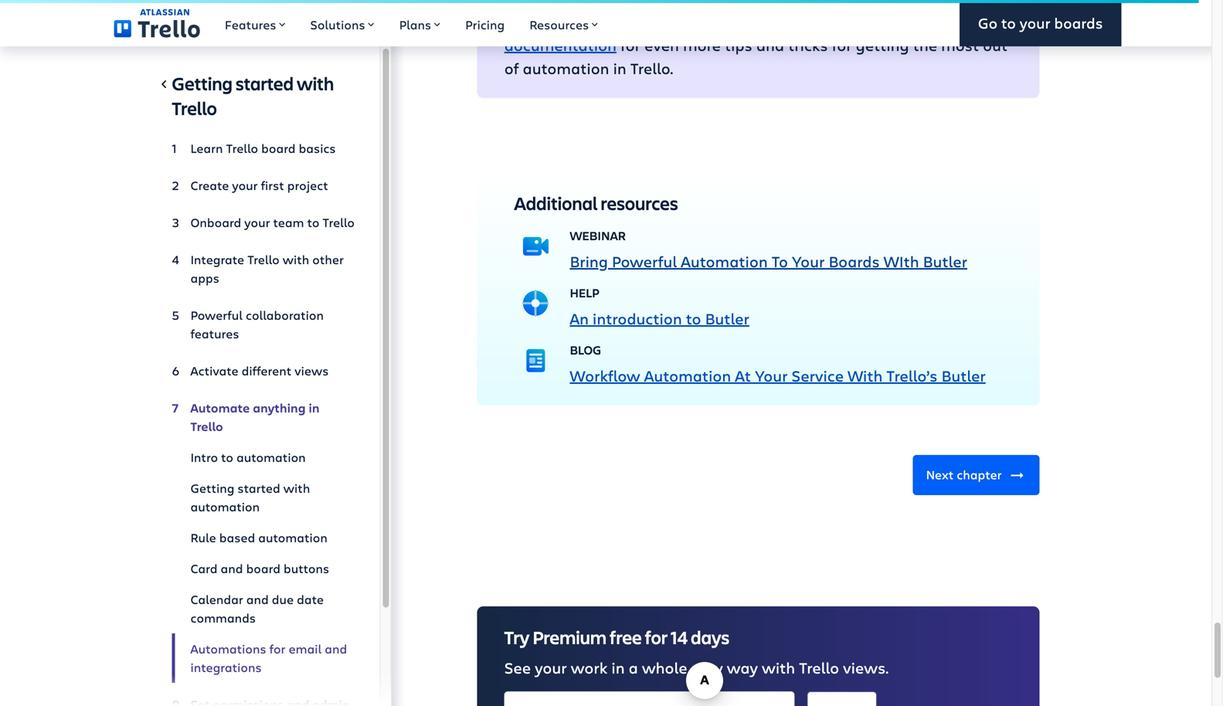 Task type: vqa. For each thing, say whether or not it's contained in the screenshot.
Sheets
no



Task type: locate. For each thing, give the bounding box(es) containing it.
0 horizontal spatial out
[[721, 11, 746, 32]]

out
[[721, 11, 746, 32], [983, 34, 1008, 55]]

a inside try premium free for 14 days see your work in a whole new way with trello views.
[[629, 658, 638, 678]]

create your first project link
[[172, 170, 355, 201]]

board for buttons
[[246, 560, 281, 577]]

1 horizontal spatial out
[[983, 34, 1008, 55]]

butler inside "webinar bring powerful automation to your boards with butler"
[[924, 251, 968, 272]]

to down it
[[1002, 13, 1017, 33]]

automate anything in trello link
[[172, 393, 355, 442]]

work
[[571, 658, 608, 678]]

resources
[[601, 191, 678, 215]]

create your first project
[[191, 177, 328, 194]]

0 vertical spatial board
[[261, 140, 296, 157]]

getting inside getting started with trello
[[172, 71, 233, 95]]

extensive
[[778, 11, 848, 32]]

with down solutions
[[297, 71, 334, 95]]

getting down intro
[[191, 480, 235, 497]]

in right work
[[612, 658, 625, 678]]

automation up buttons
[[258, 530, 328, 546]]

trello left the views.
[[800, 658, 840, 678]]

card and board buttons
[[191, 560, 329, 577]]

1 vertical spatial in
[[309, 400, 320, 416]]

automation up single
[[549, 0, 635, 9]]

rule
[[191, 530, 216, 546]]

2 vertical spatial butler
[[942, 365, 986, 386]]

automation up getting at the top
[[852, 11, 939, 32]]

your left team
[[245, 214, 270, 231]]

for down article.
[[621, 34, 641, 55]]

and inside for even more tips and tricks for getting the most out of automation in trello.
[[757, 34, 785, 55]]

board down rule based automation link
[[246, 560, 281, 577]]

pricing
[[465, 16, 505, 33]]

email
[[289, 641, 322, 657]]

1 vertical spatial your
[[755, 365, 788, 386]]

try premium free for 14 days see your work in a whole new way with trello views.
[[505, 625, 889, 678]]

powerful inside "webinar bring powerful automation to your boards with butler"
[[612, 251, 677, 272]]

our
[[750, 11, 774, 32]]

a inside trello automation has so much to offer—there's no way we could fit it all into a single article.
[[559, 11, 569, 32]]

trello
[[505, 0, 545, 9], [172, 96, 217, 120], [226, 140, 258, 157], [323, 214, 355, 231], [248, 251, 280, 268], [191, 418, 223, 435], [800, 658, 840, 678]]

with inside getting started with automation
[[284, 480, 310, 497]]

board for basics
[[261, 140, 296, 157]]

boards
[[829, 251, 880, 272]]

your left boards
[[1020, 13, 1051, 33]]

all
[[505, 11, 523, 32]]

so
[[669, 0, 687, 9]]

offer—there's
[[754, 0, 846, 9]]

butler up at
[[705, 308, 750, 329]]

getting started with trello link
[[172, 71, 355, 127]]

an introduction to butler link
[[570, 308, 750, 329]]

to right intro
[[221, 449, 233, 466]]

for
[[621, 34, 641, 55], [832, 34, 852, 55], [645, 625, 668, 650], [270, 641, 286, 657]]

to inside the onboard your team to trello link
[[307, 214, 320, 231]]

automation left at
[[645, 365, 732, 386]]

and right email
[[325, 641, 347, 657]]

your right at
[[755, 365, 788, 386]]

for right tricks
[[832, 34, 852, 55]]

automate
[[191, 400, 250, 416]]

automation down documentation
[[523, 58, 610, 79]]

for inside try premium free for 14 days see your work in a whole new way with trello views.
[[645, 625, 668, 650]]

0 vertical spatial in
[[614, 58, 627, 79]]

1 horizontal spatial your
[[792, 251, 825, 272]]

out inside check out our extensive automation help documentation
[[721, 11, 746, 32]]

started inside getting started with trello
[[236, 71, 294, 95]]

automation inside "webinar bring powerful automation to your boards with butler"
[[681, 251, 768, 272]]

2 vertical spatial in
[[612, 658, 625, 678]]

1 vertical spatial powerful
[[191, 307, 243, 324]]

0 vertical spatial powerful
[[612, 251, 677, 272]]

basics
[[299, 140, 336, 157]]

started down the intro to automation "link"
[[238, 480, 280, 497]]

onboard your team to trello
[[191, 214, 355, 231]]

0 vertical spatial out
[[721, 11, 746, 32]]

1 vertical spatial butler
[[705, 308, 750, 329]]

a right into
[[559, 11, 569, 32]]

learn
[[191, 140, 223, 157]]

powerful up help an introduction to butler
[[612, 251, 677, 272]]

rule based automation
[[191, 530, 328, 546]]

1 vertical spatial a
[[629, 658, 638, 678]]

with inside try premium free for 14 days see your work in a whole new way with trello views.
[[762, 658, 796, 678]]

way right new
[[727, 658, 758, 678]]

0 vertical spatial started
[[236, 71, 294, 95]]

1 vertical spatial out
[[983, 34, 1008, 55]]

has
[[639, 0, 666, 9]]

a
[[559, 11, 569, 32], [629, 658, 638, 678]]

to inside help an introduction to butler
[[686, 308, 702, 329]]

way
[[873, 0, 904, 9], [727, 658, 758, 678]]

1 horizontal spatial powerful
[[612, 251, 677, 272]]

0 vertical spatial your
[[792, 251, 825, 272]]

0 vertical spatial getting
[[172, 71, 233, 95]]

in
[[614, 58, 627, 79], [309, 400, 320, 416], [612, 658, 625, 678]]

started down 'features'
[[236, 71, 294, 95]]

automation inside "link"
[[237, 449, 306, 466]]

card
[[191, 560, 218, 577]]

blog
[[570, 342, 602, 358]]

and
[[757, 34, 785, 55], [221, 560, 243, 577], [246, 591, 269, 608], [325, 641, 347, 657]]

your left first
[[232, 177, 258, 194]]

1 vertical spatial way
[[727, 658, 758, 678]]

out inside for even more tips and tricks for getting the most out of automation in trello.
[[983, 34, 1008, 55]]

automation down automate anything in trello link
[[237, 449, 306, 466]]

trello down automate
[[191, 418, 223, 435]]

out up the tips
[[721, 11, 746, 32]]

to right introduction
[[686, 308, 702, 329]]

to right team
[[307, 214, 320, 231]]

into
[[527, 11, 556, 32]]

0 horizontal spatial your
[[755, 365, 788, 386]]

started
[[236, 71, 294, 95], [238, 480, 280, 497]]

automation left to
[[681, 251, 768, 272]]

with inside the integrate trello with other apps
[[283, 251, 309, 268]]

team
[[273, 214, 304, 231]]

way right no
[[873, 0, 904, 9]]

1 vertical spatial getting
[[191, 480, 235, 497]]

butler right trello's
[[942, 365, 986, 386]]

with down the intro to automation "link"
[[284, 480, 310, 497]]

more
[[683, 34, 721, 55]]

with
[[848, 365, 883, 386]]

help an introduction to butler
[[570, 285, 750, 329]]

help
[[570, 285, 600, 301]]

your inside try premium free for 14 days see your work in a whole new way with trello views.
[[535, 658, 567, 678]]

and down our
[[757, 34, 785, 55]]

a down 'free'
[[629, 658, 638, 678]]

in inside for even more tips and tricks for getting the most out of automation in trello.
[[614, 58, 627, 79]]

0 vertical spatial automation
[[681, 251, 768, 272]]

automation
[[549, 0, 635, 9], [852, 11, 939, 32], [523, 58, 610, 79], [237, 449, 306, 466], [191, 499, 260, 515], [258, 530, 328, 546]]

1 vertical spatial automation
[[645, 365, 732, 386]]

automations for email and integrations link
[[172, 634, 355, 683]]

to up our
[[735, 0, 750, 9]]

getting inside getting started with automation
[[191, 480, 235, 497]]

days
[[691, 625, 730, 650]]

with
[[297, 71, 334, 95], [283, 251, 309, 268], [284, 480, 310, 497], [762, 658, 796, 678]]

free
[[610, 625, 642, 650]]

powerful inside the "powerful collaboration features"
[[191, 307, 243, 324]]

automation inside check out our extensive automation help documentation
[[852, 11, 939, 32]]

trello up learn on the top of the page
[[172, 96, 217, 120]]

1 horizontal spatial way
[[873, 0, 904, 9]]

in left trello.
[[614, 58, 627, 79]]

board inside 'link'
[[261, 140, 296, 157]]

getting started with automation link
[[172, 473, 355, 523]]

article.
[[620, 11, 670, 32]]

automation up the based
[[191, 499, 260, 515]]

getting
[[172, 71, 233, 95], [191, 480, 235, 497]]

1 horizontal spatial a
[[629, 658, 638, 678]]

0 horizontal spatial way
[[727, 658, 758, 678]]

0 vertical spatial a
[[559, 11, 569, 32]]

butler right with
[[924, 251, 968, 272]]

additional resources
[[514, 191, 678, 215]]

plans button
[[387, 0, 453, 46]]

an
[[570, 308, 589, 329]]

out down go
[[983, 34, 1008, 55]]

trello right learn on the top of the page
[[226, 140, 258, 157]]

for left email
[[270, 641, 286, 657]]

to
[[772, 251, 789, 272]]

your inside blog workflow automation at your service with trello's butler
[[755, 365, 788, 386]]

with right new
[[762, 658, 796, 678]]

for left the 14
[[645, 625, 668, 650]]

getting up learn on the top of the page
[[172, 71, 233, 95]]

to inside trello automation has so much to offer—there's no way we could fit it all into a single article.
[[735, 0, 750, 9]]

could
[[934, 0, 974, 9]]

of
[[505, 58, 519, 79]]

in inside 'automate anything in trello'
[[309, 400, 320, 416]]

1 vertical spatial board
[[246, 560, 281, 577]]

1 vertical spatial started
[[238, 480, 280, 497]]

powerful up features
[[191, 307, 243, 324]]

page progress progress bar
[[0, 0, 1199, 3]]

0 vertical spatial way
[[873, 0, 904, 9]]

your right to
[[792, 251, 825, 272]]

at
[[735, 365, 751, 386]]

trello up all
[[505, 0, 545, 9]]

in right anything
[[309, 400, 320, 416]]

0 horizontal spatial a
[[559, 11, 569, 32]]

intro to automation link
[[172, 442, 355, 473]]

your right see
[[535, 658, 567, 678]]

with inside getting started with trello
[[297, 71, 334, 95]]

butler inside blog workflow automation at your service with trello's butler
[[942, 365, 986, 386]]

we
[[908, 0, 930, 9]]

to
[[735, 0, 750, 9], [1002, 13, 1017, 33], [307, 214, 320, 231], [686, 308, 702, 329], [221, 449, 233, 466]]

powerful collaboration features link
[[172, 300, 355, 349]]

learn trello board basics
[[191, 140, 336, 157]]

and left due
[[246, 591, 269, 608]]

trello down the onboard your team to trello link
[[248, 251, 280, 268]]

butler
[[924, 251, 968, 272], [705, 308, 750, 329], [942, 365, 986, 386]]

single
[[573, 11, 616, 32]]

automations
[[191, 641, 266, 657]]

with left other
[[283, 251, 309, 268]]

board up first
[[261, 140, 296, 157]]

rule based automation link
[[172, 523, 355, 554]]

even
[[645, 34, 679, 55]]

new
[[692, 658, 723, 678]]

0 vertical spatial butler
[[924, 251, 968, 272]]

butler inside help an introduction to butler
[[705, 308, 750, 329]]

0 horizontal spatial powerful
[[191, 307, 243, 324]]

introduction
[[593, 308, 682, 329]]

to inside the intro to automation "link"
[[221, 449, 233, 466]]

trello inside the integrate trello with other apps
[[248, 251, 280, 268]]

trello inside 'automate anything in trello'
[[191, 418, 223, 435]]

started inside getting started with automation
[[238, 480, 280, 497]]



Task type: describe. For each thing, give the bounding box(es) containing it.
blog workflow automation at your service with trello's butler
[[570, 342, 986, 386]]

with for getting started with automation
[[284, 480, 310, 497]]

getting started with automation
[[191, 480, 310, 515]]

way inside trello automation has so much to offer—there's no way we could fit it all into a single article.
[[873, 0, 904, 9]]

boards
[[1055, 13, 1104, 33]]

check out our extensive automation help documentation
[[505, 11, 974, 55]]

automation inside trello automation has so much to offer—there's no way we could fit it all into a single article.
[[549, 0, 635, 9]]

no
[[850, 0, 869, 9]]

much
[[691, 0, 731, 9]]

fit
[[978, 0, 994, 9]]

14
[[671, 625, 688, 650]]

activate different views link
[[172, 356, 355, 387]]

solutions button
[[298, 0, 387, 46]]

trello automation has so much to offer—there's no way we could fit it all into a single article.
[[505, 0, 1008, 32]]

next chapter
[[926, 466, 1002, 483]]

calendar and due date commands
[[191, 591, 324, 627]]

started for automation
[[238, 480, 280, 497]]

integrate trello with other apps
[[191, 251, 344, 286]]

intro to automation
[[191, 449, 306, 466]]

other
[[313, 251, 344, 268]]

collaboration
[[246, 307, 324, 324]]

with
[[884, 251, 920, 272]]

buttons
[[284, 560, 329, 577]]

check
[[674, 11, 718, 32]]

atlassian trello image
[[114, 9, 200, 38]]

it
[[997, 0, 1008, 9]]

learn trello board basics link
[[172, 133, 355, 164]]

automate anything in trello
[[191, 400, 320, 435]]

next
[[926, 466, 954, 483]]

project
[[287, 177, 328, 194]]

with for getting started with trello
[[297, 71, 334, 95]]

trello inside try premium free for 14 days see your work in a whole new way with trello views.
[[800, 658, 840, 678]]

started for trello
[[236, 71, 294, 95]]

views.
[[844, 658, 889, 678]]

premium
[[533, 625, 607, 650]]

and right card
[[221, 560, 243, 577]]

activate
[[191, 363, 239, 379]]

your inside "webinar bring powerful automation to your boards with butler"
[[792, 251, 825, 272]]

pricing link
[[453, 0, 517, 46]]

with for integrate trello with other apps
[[283, 251, 309, 268]]

for inside automations for email and integrations
[[270, 641, 286, 657]]

to inside go to your boards link
[[1002, 13, 1017, 33]]

go to your boards link
[[960, 0, 1122, 46]]

workflow automation at your service with trello's butler link
[[570, 365, 986, 386]]

automation inside blog workflow automation at your service with trello's butler
[[645, 365, 732, 386]]

integrations
[[191, 659, 262, 676]]

card and board buttons link
[[172, 554, 355, 584]]

butler for your
[[924, 251, 968, 272]]

first
[[261, 177, 284, 194]]

butler for service
[[942, 365, 986, 386]]

documentation
[[505, 34, 617, 55]]

and inside calendar and due date commands
[[246, 591, 269, 608]]

features
[[225, 16, 276, 33]]

based
[[219, 530, 255, 546]]

trello up other
[[323, 214, 355, 231]]

in inside try premium free for 14 days see your work in a whole new way with trello views.
[[612, 658, 625, 678]]

next chapter link
[[913, 455, 1040, 496]]

create
[[191, 177, 229, 194]]

apps
[[191, 270, 219, 286]]

whole
[[642, 658, 688, 678]]

calendar and due date commands link
[[172, 584, 355, 634]]

solutions
[[310, 16, 365, 33]]

features
[[191, 325, 239, 342]]

your inside the onboard your team to trello link
[[245, 214, 270, 231]]

try
[[505, 625, 530, 650]]

getting started with trello
[[172, 71, 334, 120]]

different
[[242, 363, 292, 379]]

onboard
[[191, 214, 241, 231]]

getting for automation
[[191, 480, 235, 497]]

activate different views
[[191, 363, 329, 379]]

chapter
[[957, 466, 1002, 483]]

intro
[[191, 449, 218, 466]]

tips
[[725, 34, 753, 55]]

plans
[[399, 16, 431, 33]]

features button
[[213, 0, 298, 46]]

see
[[505, 658, 531, 678]]

check out our extensive automation help documentation link
[[505, 11, 974, 55]]

anything
[[253, 400, 306, 416]]

resources
[[530, 16, 589, 33]]

your inside go to your boards link
[[1020, 13, 1051, 33]]

automation inside for even more tips and tricks for getting the most out of automation in trello.
[[523, 58, 610, 79]]

and inside automations for email and integrations
[[325, 641, 347, 657]]

your inside create your first project link
[[232, 177, 258, 194]]

calendar
[[191, 591, 243, 608]]

bring
[[570, 251, 608, 272]]

automation inside getting started with automation
[[191, 499, 260, 515]]

tricks
[[789, 34, 828, 55]]

commands
[[191, 610, 256, 627]]

trello inside getting started with trello
[[172, 96, 217, 120]]

integrate trello with other apps link
[[172, 244, 355, 294]]

trello.
[[631, 58, 674, 79]]

way inside try premium free for 14 days see your work in a whole new way with trello views.
[[727, 658, 758, 678]]

most
[[942, 34, 980, 55]]

go
[[979, 13, 998, 33]]

bring powerful automation to your boards with butler link
[[570, 251, 968, 272]]

trello inside 'link'
[[226, 140, 258, 157]]

getting for trello
[[172, 71, 233, 95]]

trello inside trello automation has so much to offer—there's no way we could fit it all into a single article.
[[505, 0, 545, 9]]



